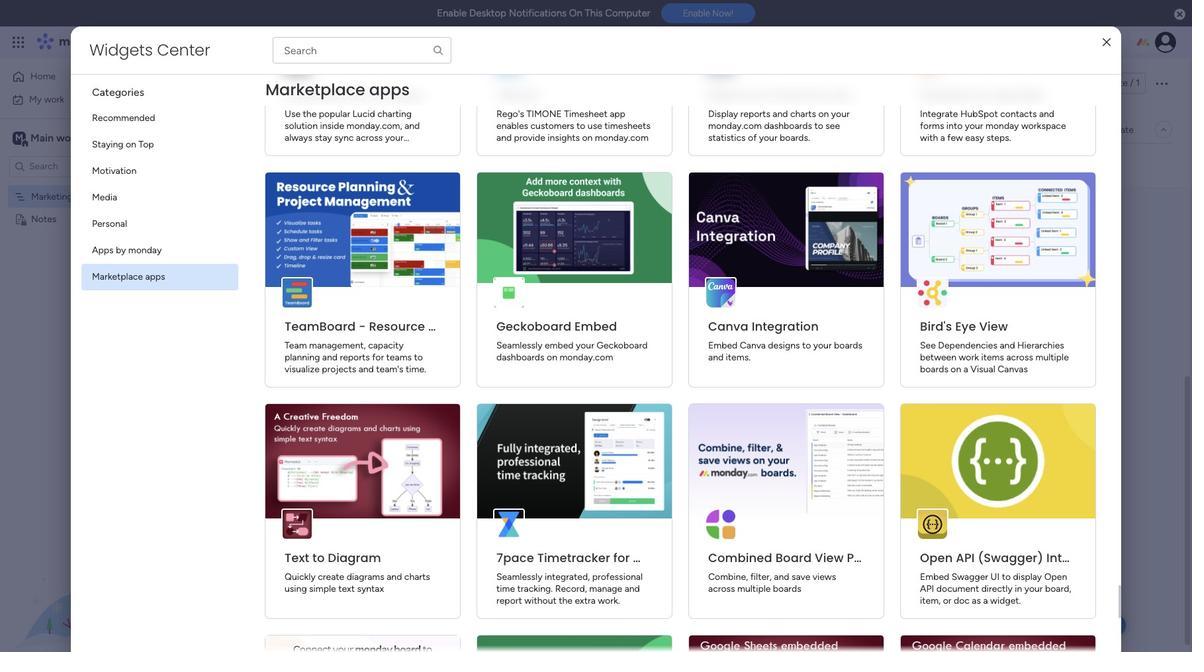 Task type: vqa. For each thing, say whether or not it's contained in the screenshot.
v2 star 2 icon
no



Task type: describe. For each thing, give the bounding box(es) containing it.
see more link
[[603, 99, 645, 112]]

7pace
[[497, 550, 534, 567]]

diagrams
[[347, 572, 385, 583]]

work.
[[598, 596, 620, 607]]

doc
[[954, 596, 970, 607]]

Search field
[[380, 156, 420, 174]]

main for main workspace
[[30, 131, 54, 144]]

notifications
[[509, 7, 567, 19]]

combined
[[709, 550, 773, 567]]

report
[[497, 596, 522, 607]]

personal option
[[81, 211, 238, 238]]

resource
[[369, 318, 425, 335]]

a inside hubspot by appvibe integrate hubspot contacts and forms into your monday workspace with a few easy steps.
[[941, 132, 946, 144]]

1
[[1136, 77, 1140, 89]]

1 vertical spatial hubspot
[[961, 109, 998, 120]]

to inside the canva integration embed canva designs to your boards and items.
[[803, 340, 811, 352]]

reports & charts by appvibe display reports and charts on your monday.com dashboards to see statistics of your boards.
[[709, 87, 884, 144]]

your left boards.
[[759, 132, 778, 144]]

1 horizontal spatial api
[[956, 550, 975, 567]]

for inside 7pace timetracker for monday.com seamlessly integrated, professional time tracking. record, manage and report without the extra work.
[[614, 550, 630, 567]]

enable desktop notifications on this computer
[[437, 7, 651, 19]]

integrate inside hubspot by appvibe integrate hubspot contacts and forms into your monday workspace with a few easy steps.
[[920, 109, 958, 120]]

marketplace apps option
[[81, 264, 238, 291]]

visual
[[971, 364, 996, 375]]

motivation option
[[81, 158, 238, 185]]

seamlessly inside geckoboard embed seamlessly embed your geckoboard dashboards on monday.com
[[497, 340, 543, 352]]

enable for enable now!
[[683, 8, 710, 19]]

enable now!
[[683, 8, 734, 19]]

add widget button
[[279, 154, 357, 175]]

staying on top
[[92, 139, 154, 150]]

workspace inside "element"
[[56, 131, 109, 144]]

teamboard - resource planning team management, capacity planning and reports for teams to visualize projects and team's time.
[[285, 318, 482, 375]]

project.
[[287, 100, 319, 111]]

multiple inside combined board view pro combine, filter, and save views across multiple boards
[[738, 584, 771, 595]]

monday.com,
[[347, 121, 402, 132]]

on inside reports & charts by appvibe display reports and charts on your monday.com dashboards to see statistics of your boards.
[[819, 109, 829, 120]]

stands.
[[596, 100, 625, 111]]

solution
[[285, 121, 318, 132]]

board,
[[1046, 584, 1072, 595]]

boards inside the canva integration embed canva designs to your boards and items.
[[834, 340, 863, 352]]

0 horizontal spatial api
[[920, 584, 935, 595]]

dapulse x slim image
[[1103, 37, 1111, 47]]

on inside bird's eye view see dependencies and hierarchies between work items across multiple boards on a visual canvas
[[951, 364, 962, 375]]

to inside timone rego's timone timesheet app enables customers to use timesheets and provide insights on monday.com
[[577, 121, 586, 132]]

1 horizontal spatial of
[[504, 100, 513, 111]]

lottie animation image
[[0, 519, 169, 653]]

notes
[[31, 214, 57, 225]]

home button
[[8, 66, 142, 87]]

widgets
[[89, 39, 153, 61]]

private board image
[[14, 213, 26, 225]]

embed
[[545, 340, 574, 352]]

display
[[1013, 572, 1042, 583]]

1 horizontal spatial geckoboard
[[597, 340, 648, 352]]

to inside text to diagram quickly create diagrams and charts using simple text syntax
[[313, 550, 325, 567]]

invite
[[1105, 77, 1128, 89]]

personal
[[92, 219, 127, 230]]

monday up home button
[[59, 34, 104, 50]]

categories
[[92, 86, 144, 99]]

of inside reports & charts by appvibe display reports and charts on your monday.com dashboards to see statistics of your boards.
[[748, 132, 757, 144]]

charts inside text to diagram quickly create diagrams and charts using simple text syntax
[[404, 572, 430, 583]]

see inside bird's eye view see dependencies and hierarchies between work items across multiple boards on a visual canvas
[[920, 340, 936, 352]]

customers
[[531, 121, 574, 132]]

main for main table
[[221, 124, 241, 135]]

directly
[[982, 584, 1013, 595]]

my work
[[29, 94, 64, 105]]

canva integration embed canva designs to your boards and items.
[[709, 318, 863, 364]]

lottie animation element
[[0, 519, 169, 653]]

to inside reports & charts by appvibe display reports and charts on your monday.com dashboards to see statistics of your boards.
[[815, 121, 824, 132]]

apps inside option
[[145, 271, 165, 283]]

1 horizontal spatial marketplace
[[266, 79, 365, 101]]

with
[[920, 132, 938, 144]]

embed inside open api (swagger) integration embed swagger ui to display open api document directly in your board, item, or doc as a widget.
[[920, 572, 950, 583]]

plans
[[250, 36, 272, 48]]

text to diagram quickly create diagrams and charts using simple text syntax
[[285, 550, 430, 595]]

a inside bird's eye view see dependencies and hierarchies between work items across multiple boards on a visual canvas
[[964, 364, 969, 375]]

by for monday
[[116, 245, 126, 256]]

integrated,
[[545, 572, 590, 583]]

timone
[[497, 87, 539, 103]]

1 vertical spatial canva
[[740, 340, 766, 352]]

see for see plans
[[232, 36, 247, 48]]

boards.
[[780, 132, 810, 144]]

arrow down image
[[535, 157, 551, 173]]

and inside 7pace timetracker for monday.com seamlessly integrated, professional time tracking. record, manage and report without the extra work.
[[625, 584, 640, 595]]

reports inside the teamboard - resource planning team management, capacity planning and reports for teams to visualize projects and team's time.
[[340, 352, 370, 364]]

your inside hubspot by appvibe integrate hubspot contacts and forms into your monday workspace with a few easy steps.
[[965, 121, 984, 132]]

invite / 1
[[1105, 77, 1140, 89]]

activity button
[[1013, 73, 1075, 94]]

help button
[[1080, 615, 1126, 637]]

and inside the canva integration embed canva designs to your boards and items.
[[709, 352, 724, 364]]

timelines
[[401, 100, 438, 111]]

visualize
[[285, 364, 320, 375]]

1 image
[[999, 27, 1011, 42]]

planning
[[428, 318, 482, 335]]

manage
[[203, 100, 236, 111]]

apps
[[92, 245, 114, 256]]

eye
[[956, 318, 976, 335]]

and inside hubspot by appvibe integrate hubspot contacts and forms into your monday workspace with a few easy steps.
[[1040, 109, 1055, 120]]

1 horizontal spatial marketing plan
[[201, 68, 358, 98]]

forms
[[920, 121, 945, 132]]

v2 search image
[[370, 158, 380, 172]]

boards inside combined board view pro combine, filter, and save views across multiple boards
[[773, 584, 802, 595]]

team
[[285, 340, 307, 352]]

to inside open api (swagger) integration embed swagger ui to display open api document directly in your board, item, or doc as a widget.
[[1002, 572, 1011, 583]]

/
[[1131, 77, 1134, 89]]

and down management,
[[322, 352, 338, 364]]

and inside timone rego's timone timesheet app enables customers to use timesheets and provide insights on monday.com
[[497, 132, 512, 144]]

help
[[1091, 619, 1115, 633]]

your inside the canva integration embed canva designs to your boards and items.
[[814, 340, 832, 352]]

your inside lucidchart for monday use the popular lucid charting solution inside monday.com, and always stay sync across your organization.
[[385, 132, 404, 144]]

timone
[[527, 109, 562, 120]]

simple
[[309, 584, 336, 595]]

hierarchies
[[1018, 340, 1065, 352]]

integration inside the canva integration embed canva designs to your boards and items.
[[752, 318, 819, 335]]

items
[[982, 352, 1004, 364]]

combined board view pro combine, filter, and save views across multiple boards
[[709, 550, 867, 595]]

media option
[[81, 185, 238, 211]]

set
[[386, 100, 399, 111]]

1 horizontal spatial plan
[[311, 68, 358, 98]]

on
[[569, 7, 583, 19]]

more
[[622, 99, 643, 111]]

integration inside open api (swagger) integration embed swagger ui to display open api document directly in your board, item, or doc as a widget.
[[1047, 550, 1114, 567]]

across inside combined board view pro combine, filter, and save views across multiple boards
[[709, 584, 735, 595]]

easy
[[966, 132, 985, 144]]

staying on top option
[[81, 132, 238, 158]]

timeline button
[[275, 119, 330, 140]]

reports
[[709, 87, 755, 103]]

by for appvibe
[[976, 87, 991, 103]]

&
[[758, 87, 767, 103]]

1 vertical spatial marketing
[[31, 191, 73, 202]]

few
[[948, 132, 963, 144]]

monday.com inside timone rego's timone timesheet app enables customers to use timesheets and provide insights on monday.com
[[595, 132, 649, 144]]

my work button
[[8, 89, 142, 110]]

time
[[497, 584, 515, 595]]

project
[[564, 100, 594, 111]]

monday work management
[[59, 34, 206, 50]]

marketplace apps inside option
[[92, 271, 165, 283]]

teams
[[386, 352, 412, 364]]

show board description image
[[367, 77, 383, 90]]

0 horizontal spatial of
[[276, 100, 285, 111]]

kendall parks image
[[1155, 32, 1177, 53]]

m
[[15, 132, 23, 143]]

main workspace
[[30, 131, 109, 144]]

0 vertical spatial hubspot
[[920, 87, 972, 103]]

steps.
[[987, 132, 1012, 144]]



Task type: locate. For each thing, give the bounding box(es) containing it.
for up lucid
[[352, 87, 368, 103]]

dashboards inside geckoboard embed seamlessly embed your geckoboard dashboards on monday.com
[[497, 352, 545, 364]]

marketing up 'any'
[[201, 68, 306, 98]]

by right apps
[[116, 245, 126, 256]]

on up the see
[[819, 109, 829, 120]]

items.
[[726, 352, 751, 364]]

your up the see
[[832, 109, 850, 120]]

work
[[107, 34, 131, 50], [44, 94, 64, 105], [959, 352, 979, 364]]

type
[[255, 100, 274, 111]]

add to favorites image
[[390, 76, 403, 90]]

charting
[[378, 109, 412, 120]]

add
[[303, 159, 320, 170]]

and inside reports & charts by appvibe display reports and charts on your monday.com dashboards to see statistics of your boards.
[[773, 109, 788, 120]]

1 horizontal spatial reports
[[741, 109, 771, 120]]

bird's eye view see dependencies and hierarchies between work items across multiple boards on a visual canvas
[[920, 318, 1069, 375]]

reports inside reports & charts by appvibe display reports and charts on your monday.com dashboards to see statistics of your boards.
[[741, 109, 771, 120]]

v2 funnel image
[[265, 221, 274, 231]]

main
[[221, 124, 241, 135], [30, 131, 54, 144]]

0 vertical spatial integration
[[752, 318, 819, 335]]

api up "item," at the right bottom
[[920, 584, 935, 595]]

and down manage any type of project. assign owners, set timelines and keep track of where your project stands.
[[405, 121, 420, 132]]

1 horizontal spatial workspace
[[1022, 121, 1066, 132]]

work up categories
[[107, 34, 131, 50]]

1 vertical spatial marketplace
[[92, 271, 143, 283]]

1 horizontal spatial across
[[709, 584, 735, 595]]

collapse board header image
[[1159, 124, 1169, 135]]

of right the type
[[276, 100, 285, 111]]

person button
[[427, 154, 484, 176]]

and down enables
[[497, 132, 512, 144]]

dapulse close image
[[1175, 8, 1186, 21]]

1 vertical spatial embed
[[709, 340, 738, 352]]

see up between
[[920, 340, 936, 352]]

on inside geckoboard embed seamlessly embed your geckoboard dashboards on monday.com
[[547, 352, 558, 364]]

1 vertical spatial the
[[559, 596, 573, 607]]

option
[[0, 185, 169, 187]]

multiple down filter,
[[738, 584, 771, 595]]

hubspot
[[920, 87, 972, 103], [961, 109, 998, 120]]

charts right diagrams at the bottom left of the page
[[404, 572, 430, 583]]

across up canvas at the bottom right of page
[[1007, 352, 1034, 364]]

view inside combined board view pro combine, filter, and save views across multiple boards
[[815, 550, 844, 567]]

see left plans
[[232, 36, 247, 48]]

view for eye
[[980, 318, 1008, 335]]

1 vertical spatial integrate
[[960, 124, 998, 135]]

0 horizontal spatial reports
[[340, 352, 370, 364]]

embed inside the canva integration embed canva designs to your boards and items.
[[709, 340, 738, 352]]

recommended option
[[81, 105, 238, 132]]

2 horizontal spatial by
[[976, 87, 991, 103]]

2 vertical spatial across
[[709, 584, 735, 595]]

workspace down the contacts
[[1022, 121, 1066, 132]]

of right track
[[504, 100, 513, 111]]

your down the display
[[1025, 584, 1043, 595]]

monday.com up the statistics on the top of page
[[709, 121, 762, 132]]

0 vertical spatial multiple
[[1036, 352, 1069, 364]]

work inside bird's eye view see dependencies and hierarchies between work items across multiple boards on a visual canvas
[[959, 352, 979, 364]]

main inside button
[[221, 124, 241, 135]]

0 horizontal spatial marketplace apps
[[92, 271, 165, 283]]

1 horizontal spatial marketing
[[201, 68, 306, 98]]

1 vertical spatial multiple
[[738, 584, 771, 595]]

1 vertical spatial across
[[1007, 352, 1034, 364]]

on down between
[[951, 364, 962, 375]]

workspace inside hubspot by appvibe integrate hubspot contacts and forms into your monday workspace with a few easy steps.
[[1022, 121, 1066, 132]]

and inside text to diagram quickly create diagrams and charts using simple text syntax
[[387, 572, 402, 583]]

top
[[139, 139, 154, 150]]

management
[[134, 34, 206, 50]]

to left the see
[[815, 121, 824, 132]]

ui
[[991, 572, 1000, 583]]

0 vertical spatial across
[[356, 132, 383, 144]]

2 vertical spatial for
[[614, 550, 630, 567]]

for inside lucidchart for monday use the popular lucid charting solution inside monday.com, and always stay sync across your organization.
[[352, 87, 368, 103]]

combine,
[[709, 572, 748, 583]]

lucidchart for monday use the popular lucid charting solution inside monday.com, and always stay sync across your organization.
[[285, 87, 423, 156]]

0 vertical spatial view
[[980, 318, 1008, 335]]

0 horizontal spatial dashboards
[[497, 352, 545, 364]]

the inside lucidchart for monday use the popular lucid charting solution inside monday.com, and always stay sync across your organization.
[[303, 109, 317, 120]]

and right diagrams at the bottom left of the page
[[387, 572, 402, 583]]

of
[[276, 100, 285, 111], [504, 100, 513, 111], [748, 132, 757, 144]]

my
[[29, 94, 42, 105]]

0 vertical spatial plan
[[311, 68, 358, 98]]

see for see more
[[604, 99, 620, 111]]

tracking.
[[517, 584, 553, 595]]

a right as
[[984, 596, 988, 607]]

seamlessly left embed
[[497, 340, 543, 352]]

integration
[[752, 318, 819, 335], [1047, 550, 1114, 567]]

on inside option
[[126, 139, 136, 150]]

0 horizontal spatial a
[[941, 132, 946, 144]]

display
[[709, 109, 738, 120]]

1 vertical spatial a
[[964, 364, 969, 375]]

workspace up search in workspace field
[[56, 131, 109, 144]]

main table button
[[201, 119, 275, 140]]

Search for a column type search field
[[273, 37, 452, 64]]

projects
[[322, 364, 356, 375]]

and left team's at bottom
[[359, 364, 374, 375]]

1 vertical spatial geckoboard
[[597, 340, 648, 352]]

boards down save
[[773, 584, 802, 595]]

invite / 1 button
[[1081, 73, 1146, 94]]

reports down &
[[741, 109, 771, 120]]

for down capacity
[[372, 352, 384, 364]]

monday.com up combine,
[[633, 550, 715, 567]]

None search field
[[273, 37, 452, 64]]

2 vertical spatial a
[[984, 596, 988, 607]]

and inside lucidchart for monday use the popular lucid charting solution inside monday.com, and always stay sync across your organization.
[[405, 121, 420, 132]]

dashboards inside reports & charts by appvibe display reports and charts on your monday.com dashboards to see statistics of your boards.
[[764, 121, 812, 132]]

apps up charting
[[369, 79, 410, 101]]

2 vertical spatial boards
[[773, 584, 802, 595]]

by right charts
[[814, 87, 830, 103]]

see more
[[604, 99, 643, 111]]

on inside timone rego's timone timesheet app enables customers to use timesheets and provide insights on monday.com
[[582, 132, 593, 144]]

-
[[359, 318, 366, 335]]

use
[[285, 109, 301, 120]]

workspace selection element
[[13, 130, 111, 147]]

your inside open api (swagger) integration embed swagger ui to display open api document directly in your board, item, or doc as a widget.
[[1025, 584, 1043, 595]]

2 horizontal spatial across
[[1007, 352, 1034, 364]]

into
[[947, 121, 963, 132]]

to right ui
[[1002, 572, 1011, 583]]

canvas
[[998, 364, 1028, 375]]

and inside bird's eye view see dependencies and hierarchies between work items across multiple boards on a visual canvas
[[1000, 340, 1015, 352]]

add widget
[[303, 159, 352, 170]]

and up "items"
[[1000, 340, 1015, 352]]

0 vertical spatial a
[[941, 132, 946, 144]]

contacts
[[1001, 109, 1037, 120]]

and down charts
[[773, 109, 788, 120]]

to up time.
[[414, 352, 423, 364]]

plan up assign at the top of page
[[311, 68, 358, 98]]

view for board
[[815, 550, 844, 567]]

and
[[441, 100, 456, 111], [773, 109, 788, 120], [1040, 109, 1055, 120], [405, 121, 420, 132], [497, 132, 512, 144], [1000, 340, 1015, 352], [322, 352, 338, 364], [709, 352, 724, 364], [359, 364, 374, 375], [387, 572, 402, 583], [774, 572, 790, 583], [625, 584, 640, 595]]

1 vertical spatial reports
[[340, 352, 370, 364]]

for inside the teamboard - resource planning team management, capacity planning and reports for teams to visualize projects and team's time.
[[372, 352, 384, 364]]

1 vertical spatial dashboards
[[497, 352, 545, 364]]

open up document
[[920, 550, 953, 567]]

0 vertical spatial marketplace
[[266, 79, 365, 101]]

add view image
[[337, 125, 343, 135]]

home
[[30, 71, 56, 82]]

1 horizontal spatial boards
[[834, 340, 863, 352]]

categories heading
[[81, 75, 238, 105]]

1 horizontal spatial open
[[1045, 572, 1068, 583]]

enable left desktop
[[437, 7, 467, 19]]

view up views
[[815, 550, 844, 567]]

2 horizontal spatial for
[[614, 550, 630, 567]]

main left "table"
[[221, 124, 241, 135]]

0 vertical spatial charts
[[791, 109, 816, 120]]

0 vertical spatial marketing plan
[[201, 68, 358, 98]]

see
[[232, 36, 247, 48], [604, 99, 620, 111], [920, 340, 936, 352]]

monday.com inside reports & charts by appvibe display reports and charts on your monday.com dashboards to see statistics of your boards.
[[709, 121, 762, 132]]

1 vertical spatial view
[[815, 550, 844, 567]]

main content
[[175, 0, 1193, 653]]

0 horizontal spatial by
[[116, 245, 126, 256]]

enable inside button
[[683, 8, 710, 19]]

api up swagger
[[956, 550, 975, 567]]

a
[[941, 132, 946, 144], [964, 364, 969, 375], [984, 596, 988, 607]]

use
[[588, 121, 602, 132]]

and right the contacts
[[1040, 109, 1055, 120]]

1 horizontal spatial dashboards
[[764, 121, 812, 132]]

marketplace apps down apps by monday
[[92, 271, 165, 283]]

stay
[[315, 132, 332, 144]]

marketplace inside option
[[92, 271, 143, 283]]

seamlessly inside 7pace timetracker for monday.com seamlessly integrated, professional time tracking. record, manage and report without the extra work.
[[497, 572, 543, 583]]

0 horizontal spatial boards
[[773, 584, 802, 595]]

1 horizontal spatial see
[[604, 99, 620, 111]]

and left save
[[774, 572, 790, 583]]

1 vertical spatial integration
[[1047, 550, 1114, 567]]

monday inside hubspot by appvibe integrate hubspot contacts and forms into your monday workspace with a few easy steps.
[[986, 121, 1019, 132]]

1 vertical spatial marketing plan
[[31, 191, 92, 202]]

2 horizontal spatial of
[[748, 132, 757, 144]]

0 vertical spatial integrate
[[920, 109, 958, 120]]

monday.com inside geckoboard embed seamlessly embed your geckoboard dashboards on monday.com
[[560, 352, 613, 364]]

monday down personal option
[[128, 245, 162, 256]]

list box containing marketing plan
[[0, 183, 169, 409]]

work right my
[[44, 94, 64, 105]]

2 horizontal spatial embed
[[920, 572, 950, 583]]

marketplace up popular
[[266, 79, 365, 101]]

0 vertical spatial open
[[920, 550, 953, 567]]

person
[[448, 159, 476, 171]]

to inside the teamboard - resource planning team management, capacity planning and reports for teams to visualize projects and team's time.
[[414, 352, 423, 364]]

timeline
[[285, 124, 320, 135]]

work down dependencies
[[959, 352, 979, 364]]

center
[[157, 39, 210, 61]]

0 horizontal spatial plan
[[75, 191, 92, 202]]

staying
[[92, 139, 124, 150]]

1 horizontal spatial view
[[980, 318, 1008, 335]]

monday.com down embed
[[560, 352, 613, 364]]

0 horizontal spatial multiple
[[738, 584, 771, 595]]

enables
[[497, 121, 528, 132]]

monday inside option
[[128, 245, 162, 256]]

work for monday
[[107, 34, 131, 50]]

on down embed
[[547, 352, 558, 364]]

open up board, at the right
[[1045, 572, 1068, 583]]

by inside apps by monday option
[[116, 245, 126, 256]]

recommended
[[92, 113, 155, 124]]

statistics
[[709, 132, 746, 144]]

a left few
[[941, 132, 946, 144]]

hubspot up into
[[920, 87, 972, 103]]

charts inside reports & charts by appvibe display reports and charts on your monday.com dashboards to see statistics of your boards.
[[791, 109, 816, 120]]

by left appvibe
[[976, 87, 991, 103]]

for up professional
[[614, 550, 630, 567]]

view inside bird's eye view see dependencies and hierarchies between work items across multiple boards on a visual canvas
[[980, 318, 1008, 335]]

always
[[285, 132, 313, 144]]

by inside reports & charts by appvibe display reports and charts on your monday.com dashboards to see statistics of your boards.
[[814, 87, 830, 103]]

on left top
[[126, 139, 136, 150]]

your right embed
[[576, 340, 595, 352]]

plan down search in workspace field
[[75, 191, 92, 202]]

1 horizontal spatial by
[[814, 87, 830, 103]]

teamboard
[[285, 318, 356, 335]]

media
[[92, 192, 117, 203]]

filter
[[509, 159, 530, 171]]

view
[[980, 318, 1008, 335], [815, 550, 844, 567]]

sync
[[334, 132, 354, 144]]

the up solution
[[303, 109, 317, 120]]

any
[[238, 100, 253, 111]]

0 vertical spatial for
[[352, 87, 368, 103]]

motivation
[[92, 166, 137, 177]]

categories list box
[[81, 75, 249, 291]]

open api (swagger) integration embed swagger ui to display open api document directly in your board, item, or doc as a widget.
[[920, 550, 1114, 607]]

2 horizontal spatial boards
[[920, 364, 949, 375]]

and left 'items.'
[[709, 352, 724, 364]]

0 horizontal spatial integrate
[[920, 109, 958, 120]]

as
[[972, 596, 981, 607]]

view right eye
[[980, 318, 1008, 335]]

on down use
[[582, 132, 593, 144]]

boards inside bird's eye view see dependencies and hierarchies between work items across multiple boards on a visual canvas
[[920, 364, 949, 375]]

1 vertical spatial for
[[372, 352, 384, 364]]

by inside hubspot by appvibe integrate hubspot contacts and forms into your monday workspace with a few easy steps.
[[976, 87, 991, 103]]

hubspot by appvibe integrate hubspot contacts and forms into your monday workspace with a few easy steps.
[[920, 87, 1066, 144]]

multiple down hierarchies
[[1036, 352, 1069, 364]]

1 vertical spatial boards
[[920, 364, 949, 375]]

1 vertical spatial marketplace apps
[[92, 271, 165, 283]]

across inside lucidchart for monday use the popular lucid charting solution inside monday.com, and always stay sync across your organization.
[[356, 132, 383, 144]]

marketplace apps up popular
[[266, 79, 410, 101]]

timetracker
[[537, 550, 611, 567]]

integration up board, at the right
[[1047, 550, 1114, 567]]

widgets center
[[89, 39, 210, 61]]

the inside 7pace timetracker for monday.com seamlessly integrated, professional time tracking. record, manage and report without the extra work.
[[559, 596, 573, 607]]

2 seamlessly from the top
[[497, 572, 543, 583]]

list box
[[0, 183, 169, 409]]

0 horizontal spatial embed
[[575, 318, 617, 335]]

monday.com down timesheets
[[595, 132, 649, 144]]

0 horizontal spatial marketplace
[[92, 271, 143, 283]]

enable left now!
[[683, 8, 710, 19]]

monday.com inside 7pace timetracker for monday.com seamlessly integrated, professional time tracking. record, manage and report without the extra work.
[[633, 550, 715, 567]]

1 horizontal spatial marketplace apps
[[266, 79, 410, 101]]

workspace image
[[13, 131, 26, 145]]

1 seamlessly from the top
[[497, 340, 543, 352]]

your down monday.com,
[[385, 132, 404, 144]]

0 vertical spatial canva
[[709, 318, 749, 335]]

0 vertical spatial seamlessly
[[497, 340, 543, 352]]

marketing plan up notes
[[31, 191, 92, 202]]

1 horizontal spatial for
[[372, 352, 384, 364]]

views
[[813, 572, 836, 583]]

monday up charting
[[371, 87, 423, 103]]

or
[[943, 596, 952, 607]]

monday inside lucidchart for monday use the popular lucid charting solution inside monday.com, and always stay sync across your organization.
[[371, 87, 423, 103]]

0 horizontal spatial see
[[232, 36, 247, 48]]

1 vertical spatial charts
[[404, 572, 430, 583]]

integration up designs
[[752, 318, 819, 335]]

0 vertical spatial embed
[[575, 318, 617, 335]]

apps by monday
[[92, 245, 162, 256]]

1 horizontal spatial main
[[221, 124, 241, 135]]

insights
[[548, 132, 580, 144]]

work inside button
[[44, 94, 64, 105]]

without
[[525, 596, 557, 607]]

embed inside geckoboard embed seamlessly embed your geckoboard dashboards on monday.com
[[575, 318, 617, 335]]

0 horizontal spatial workspace
[[56, 131, 109, 144]]

main inside workspace selection "element"
[[30, 131, 54, 144]]

1 vertical spatial see
[[604, 99, 620, 111]]

1 horizontal spatial work
[[107, 34, 131, 50]]

boards right designs
[[834, 340, 863, 352]]

0 vertical spatial marketing
[[201, 68, 306, 98]]

marketing plan up the type
[[201, 68, 358, 98]]

quickly
[[285, 572, 316, 583]]

marketing up notes
[[31, 191, 73, 202]]

0 vertical spatial the
[[303, 109, 317, 120]]

Marketing plan field
[[198, 68, 361, 98]]

marketplace apps
[[266, 79, 410, 101], [92, 271, 165, 283]]

to right designs
[[803, 340, 811, 352]]

select product image
[[12, 36, 25, 49]]

1 horizontal spatial multiple
[[1036, 352, 1069, 364]]

time.
[[406, 364, 426, 375]]

dapulse integrations image
[[945, 125, 955, 135]]

help image
[[1109, 36, 1122, 49]]

to down timesheet
[[577, 121, 586, 132]]

lucidchart
[[285, 87, 349, 103]]

0 vertical spatial reports
[[741, 109, 771, 120]]

to right text
[[313, 550, 325, 567]]

see left more
[[604, 99, 620, 111]]

2 vertical spatial work
[[959, 352, 979, 364]]

0 horizontal spatial enable
[[437, 7, 467, 19]]

assign
[[321, 100, 349, 111]]

boards down between
[[920, 364, 949, 375]]

monday up 'steps.'
[[986, 121, 1019, 132]]

geckoboard right embed
[[597, 340, 648, 352]]

1 horizontal spatial integration
[[1047, 550, 1114, 567]]

search image
[[432, 44, 444, 56]]

a inside open api (swagger) integration embed swagger ui to display open api document directly in your board, item, or doc as a widget.
[[984, 596, 988, 607]]

and inside combined board view pro combine, filter, and save views across multiple boards
[[774, 572, 790, 583]]

Search in workspace field
[[28, 159, 111, 174]]

a left visual
[[964, 364, 969, 375]]

1 vertical spatial plan
[[75, 191, 92, 202]]

across inside bird's eye view see dependencies and hierarchies between work items across multiple boards on a visual canvas
[[1007, 352, 1034, 364]]

seamlessly up time in the left bottom of the page
[[497, 572, 543, 583]]

1 horizontal spatial apps
[[369, 79, 410, 101]]

and left keep
[[441, 100, 456, 111]]

1 horizontal spatial embed
[[709, 340, 738, 352]]

for
[[352, 87, 368, 103], [372, 352, 384, 364], [614, 550, 630, 567]]

0 horizontal spatial across
[[356, 132, 383, 144]]

across down combine,
[[709, 584, 735, 595]]

0 horizontal spatial the
[[303, 109, 317, 120]]

0 vertical spatial see
[[232, 36, 247, 48]]

1 vertical spatial open
[[1045, 572, 1068, 583]]

your up customers
[[543, 100, 561, 111]]

appvibe
[[833, 87, 884, 103]]

1 horizontal spatial integrate
[[960, 124, 998, 135]]

2 horizontal spatial a
[[984, 596, 988, 607]]

your right designs
[[814, 340, 832, 352]]

see inside button
[[232, 36, 247, 48]]

capacity
[[368, 340, 404, 352]]

marketplace
[[266, 79, 365, 101], [92, 271, 143, 283]]

marketplace down apps by monday
[[92, 271, 143, 283]]

this
[[585, 7, 603, 19]]

of right the statistics on the top of page
[[748, 132, 757, 144]]

0 horizontal spatial marketing plan
[[31, 191, 92, 202]]

marketing
[[201, 68, 306, 98], [31, 191, 73, 202]]

hubspot up easy
[[961, 109, 998, 120]]

timesheet
[[564, 109, 608, 120]]

apps down apps by monday option
[[145, 271, 165, 283]]

charts down charts
[[791, 109, 816, 120]]

reports
[[741, 109, 771, 120], [340, 352, 370, 364]]

work for my
[[44, 94, 64, 105]]

your inside geckoboard embed seamlessly embed your geckoboard dashboards on monday.com
[[576, 340, 595, 352]]

enable for enable desktop notifications on this computer
[[437, 7, 467, 19]]

boards
[[834, 340, 863, 352], [920, 364, 949, 375], [773, 584, 802, 595]]

your up easy
[[965, 121, 984, 132]]

pro
[[847, 550, 867, 567]]

multiple inside bird's eye view see dependencies and hierarchies between work items across multiple boards on a visual canvas
[[1036, 352, 1069, 364]]

main right the workspace image on the left
[[30, 131, 54, 144]]

0 horizontal spatial work
[[44, 94, 64, 105]]

0 horizontal spatial open
[[920, 550, 953, 567]]

document
[[937, 584, 979, 595]]

1 vertical spatial work
[[44, 94, 64, 105]]

0 horizontal spatial charts
[[404, 572, 430, 583]]

now!
[[713, 8, 734, 19]]

1 horizontal spatial the
[[559, 596, 573, 607]]

1 vertical spatial apps
[[145, 271, 165, 283]]

the down record,
[[559, 596, 573, 607]]

0 vertical spatial geckoboard
[[497, 318, 572, 335]]

geckoboard up embed
[[497, 318, 572, 335]]

apps by monday option
[[81, 238, 238, 264]]

1 horizontal spatial a
[[964, 364, 969, 375]]

api
[[956, 550, 975, 567], [920, 584, 935, 595]]

geckoboard embed seamlessly embed your geckoboard dashboards on monday.com
[[497, 318, 648, 364]]



